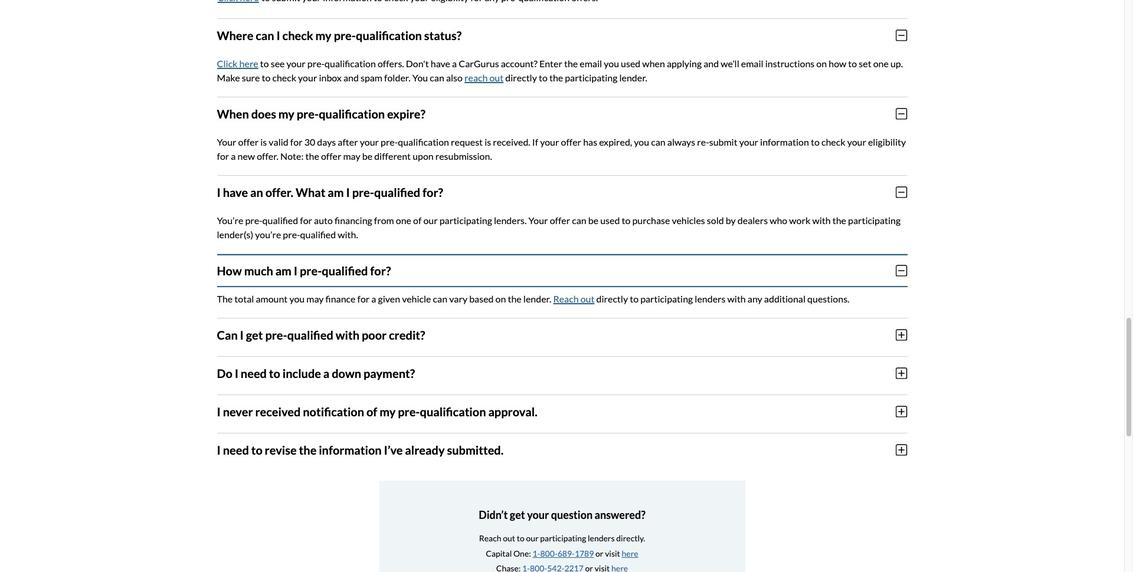 Task type: locate. For each thing, give the bounding box(es) containing it.
lender. left reach out link at the bottom of the page
[[523, 293, 552, 304]]

directly.
[[616, 534, 645, 544]]

a
[[452, 58, 457, 69], [231, 150, 236, 162], [372, 293, 376, 304], [323, 366, 330, 381]]

qualification up offers.
[[356, 28, 422, 42]]

one right from
[[396, 215, 411, 226]]

0 vertical spatial have
[[431, 58, 450, 69]]

a left "down"
[[323, 366, 330, 381]]

1 minus square image from the top
[[896, 107, 908, 120]]

check up see
[[283, 28, 313, 42]]

can
[[256, 28, 274, 42], [430, 72, 444, 83], [651, 136, 666, 147], [572, 215, 587, 226], [433, 293, 447, 304]]

for right finance
[[357, 293, 370, 304]]

with right work
[[813, 215, 831, 226]]

0 horizontal spatial here
[[239, 58, 258, 69]]

email up the reach out directly to the participating lender.
[[580, 58, 602, 69]]

0 vertical spatial our
[[423, 215, 438, 226]]

be down i have an offer. what am i pre-qualified for? dropdown button
[[588, 215, 599, 226]]

can right "you"
[[430, 72, 444, 83]]

0 horizontal spatial reach
[[479, 534, 501, 544]]

1 horizontal spatial be
[[588, 215, 599, 226]]

and left we'll
[[704, 58, 719, 69]]

need inside button
[[241, 366, 267, 381]]

0 vertical spatial used
[[621, 58, 641, 69]]

lender. down when at the right of the page
[[620, 72, 648, 83]]

information inside button
[[319, 443, 382, 457]]

minus square image down eligibility
[[896, 186, 908, 199]]

we'll
[[721, 58, 740, 69]]

0 horizontal spatial be
[[362, 150, 373, 162]]

1 horizontal spatial lenders
[[695, 293, 726, 304]]

offer down i have an offer. what am i pre-qualified for? dropdown button
[[550, 215, 570, 226]]

for? up given
[[370, 264, 391, 278]]

for left auto
[[300, 215, 312, 226]]

you're
[[255, 229, 281, 240]]

cargurus
[[459, 58, 499, 69]]

0 horizontal spatial one
[[396, 215, 411, 226]]

to inside the reach out to our participating lenders directly. capital one: 1-800-689-1789 or visit here
[[517, 534, 525, 544]]

0 horizontal spatial our
[[423, 215, 438, 226]]

be
[[362, 150, 373, 162], [588, 215, 599, 226]]

my inside button
[[380, 405, 396, 419]]

purchase
[[632, 215, 670, 226]]

qualified up finance
[[322, 264, 368, 278]]

i never received notification of my pre-qualification approval.
[[217, 405, 538, 419]]

1 horizontal spatial of
[[413, 215, 422, 226]]

minus square image inside where can i check my pre-qualification status? dropdown button
[[896, 29, 908, 42]]

1 horizontal spatial am
[[328, 185, 344, 199]]

0 vertical spatial lenders
[[695, 293, 726, 304]]

0 vertical spatial plus square image
[[896, 367, 908, 380]]

2 is from the left
[[485, 136, 491, 147]]

have
[[431, 58, 450, 69], [223, 185, 248, 199]]

be left the "different"
[[362, 150, 373, 162]]

on right based
[[496, 293, 506, 304]]

if
[[532, 136, 538, 147]]

1 horizontal spatial you
[[604, 58, 619, 69]]

with left any
[[728, 293, 746, 304]]

1 vertical spatial am
[[275, 264, 292, 278]]

directly right reach out link at the bottom of the page
[[597, 293, 628, 304]]

do
[[217, 366, 232, 381]]

with inside button
[[336, 328, 360, 342]]

1 horizontal spatial one
[[873, 58, 889, 69]]

click here link
[[217, 58, 258, 69]]

credit?
[[389, 328, 425, 342]]

out up capital
[[503, 534, 515, 544]]

sure
[[242, 72, 260, 83]]

is right request
[[485, 136, 491, 147]]

reach inside the getting pre-qualified tab panel
[[553, 293, 579, 304]]

with left poor
[[336, 328, 360, 342]]

check inside your offer is valid for 30 days after your pre-qualification request is received. if your offer has expired, you can always re-submit your information to check your eligibility for a new offer. note: the offer may be different upon resubmission.
[[822, 136, 846, 147]]

0 vertical spatial may
[[343, 150, 360, 162]]

check left eligibility
[[822, 136, 846, 147]]

expire?
[[387, 107, 426, 121]]

out down the "how much am i pre-qualified for?" dropdown button
[[581, 293, 595, 304]]

reach
[[553, 293, 579, 304], [479, 534, 501, 544]]

1 horizontal spatial information
[[760, 136, 809, 147]]

your offer is valid for 30 days after your pre-qualification request is received. if your offer has expired, you can always re-submit your information to check your eligibility for a new offer. note: the offer may be different upon resubmission.
[[217, 136, 906, 162]]

minus square image
[[896, 107, 908, 120], [896, 264, 908, 277]]

1 plus square image from the top
[[896, 367, 908, 380]]

of inside you're pre-qualified for auto financing from one of our participating lenders. your offer can be used to purchase vehicles sold by dealers who work with the participating lender(s) you're pre-qualified with.
[[413, 215, 422, 226]]

here down directly.
[[622, 549, 639, 559]]

1 vertical spatial be
[[588, 215, 599, 226]]

1 horizontal spatial get
[[510, 509, 525, 522]]

1 horizontal spatial used
[[621, 58, 641, 69]]

of right from
[[413, 215, 422, 226]]

1 minus square image from the top
[[896, 29, 908, 42]]

for
[[290, 136, 303, 147], [217, 150, 229, 162], [300, 215, 312, 226], [357, 293, 370, 304]]

can inside your offer is valid for 30 days after your pre-qualification request is received. if your offer has expired, you can always re-submit your information to check your eligibility for a new offer. note: the offer may be different upon resubmission.
[[651, 136, 666, 147]]

email right we'll
[[741, 58, 764, 69]]

need right do
[[241, 366, 267, 381]]

be inside you're pre-qualified for auto financing from one of our participating lenders. your offer can be used to purchase vehicles sold by dealers who work with the participating lender(s) you're pre-qualified with.
[[588, 215, 599, 226]]

qualified
[[374, 185, 420, 199], [262, 215, 298, 226], [300, 229, 336, 240], [322, 264, 368, 278], [287, 328, 333, 342]]

1 horizontal spatial for?
[[423, 185, 443, 199]]

can right where
[[256, 28, 274, 42]]

is
[[260, 136, 267, 147], [485, 136, 491, 147]]

when does my pre-qualification expire? button
[[217, 97, 908, 130]]

0 vertical spatial directly
[[505, 72, 537, 83]]

and left spam
[[344, 72, 359, 83]]

our right from
[[423, 215, 438, 226]]

here inside the getting pre-qualified tab panel
[[239, 58, 258, 69]]

0 horizontal spatial used
[[600, 215, 620, 226]]

with.
[[338, 229, 358, 240]]

offer. inside dropdown button
[[265, 185, 293, 199]]

don't
[[406, 58, 429, 69]]

out for participating
[[503, 534, 515, 544]]

1 email from the left
[[580, 58, 602, 69]]

additional
[[764, 293, 806, 304]]

1 vertical spatial reach
[[479, 534, 501, 544]]

1 vertical spatial out
[[581, 293, 595, 304]]

for? down upon
[[423, 185, 443, 199]]

used
[[621, 58, 641, 69], [600, 215, 620, 226]]

check inside the to see your pre-qualification offers. don't have a cargurus account? enter the email you used when applying and we'll email instructions on how to set one up. make sure to check your inbox and spam folder. you can also
[[272, 72, 296, 83]]

2 horizontal spatial with
[[813, 215, 831, 226]]

any
[[748, 293, 763, 304]]

out
[[490, 72, 504, 83], [581, 293, 595, 304], [503, 534, 515, 544]]

am right much in the left of the page
[[275, 264, 292, 278]]

can left always on the top right of the page
[[651, 136, 666, 147]]

instructions
[[765, 58, 815, 69]]

0 horizontal spatial information
[[319, 443, 382, 457]]

you right "expired,"
[[634, 136, 649, 147]]

used inside you're pre-qualified for auto financing from one of our participating lenders. your offer can be used to purchase vehicles sold by dealers who work with the participating lender(s) you're pre-qualified with.
[[600, 215, 620, 226]]

account?
[[501, 58, 538, 69]]

1 vertical spatial here
[[622, 549, 639, 559]]

how much am i pre-qualified for?
[[217, 264, 391, 278]]

0 horizontal spatial on
[[496, 293, 506, 304]]

and
[[704, 58, 719, 69], [344, 72, 359, 83]]

lender.
[[620, 72, 648, 83], [523, 293, 552, 304]]

plus square image
[[896, 367, 908, 380], [896, 405, 908, 418]]

days
[[317, 136, 336, 147]]

1 vertical spatial information
[[319, 443, 382, 457]]

1 vertical spatial check
[[272, 72, 296, 83]]

qualified up from
[[374, 185, 420, 199]]

qualified up do i need to include a down payment?
[[287, 328, 333, 342]]

0 vertical spatial get
[[246, 328, 263, 342]]

1 vertical spatial with
[[728, 293, 746, 304]]

may left finance
[[307, 293, 324, 304]]

the right enter
[[564, 58, 578, 69]]

out inside the reach out to our participating lenders directly. capital one: 1-800-689-1789 or visit here
[[503, 534, 515, 544]]

0 vertical spatial lender.
[[620, 72, 648, 83]]

1 vertical spatial plus square image
[[896, 444, 908, 457]]

1 horizontal spatial have
[[431, 58, 450, 69]]

down
[[332, 366, 361, 381]]

1 horizontal spatial email
[[741, 58, 764, 69]]

0 horizontal spatial get
[[246, 328, 263, 342]]

0 horizontal spatial have
[[223, 185, 248, 199]]

auto
[[314, 215, 333, 226]]

qualification inside your offer is valid for 30 days after your pre-qualification request is received. if your offer has expired, you can always re-submit your information to check your eligibility for a new offer. note: the offer may be different upon resubmission.
[[398, 136, 449, 147]]

am inside dropdown button
[[275, 264, 292, 278]]

1 vertical spatial for?
[[370, 264, 391, 278]]

0 vertical spatial out
[[490, 72, 504, 83]]

for? inside dropdown button
[[423, 185, 443, 199]]

answered?
[[595, 509, 646, 522]]

directly down account?
[[505, 72, 537, 83]]

didn't
[[479, 509, 508, 522]]

up.
[[891, 58, 903, 69]]

offer.
[[257, 150, 279, 162], [265, 185, 293, 199]]

get right can
[[246, 328, 263, 342]]

a left new
[[231, 150, 236, 162]]

lenders up or
[[588, 534, 615, 544]]

minus square image for how much am i pre-qualified for?
[[896, 264, 908, 277]]

lenders inside the getting pre-qualified tab panel
[[695, 293, 726, 304]]

2 minus square image from the top
[[896, 264, 908, 277]]

0 vertical spatial need
[[241, 366, 267, 381]]

you left when at the right of the page
[[604, 58, 619, 69]]

1 vertical spatial offer.
[[265, 185, 293, 199]]

used left purchase in the top of the page
[[600, 215, 620, 226]]

here
[[239, 58, 258, 69], [622, 549, 639, 559]]

1 horizontal spatial with
[[728, 293, 746, 304]]

minus square image for i have an offer. what am i pre-qualified for?
[[896, 186, 908, 199]]

the down enter
[[550, 72, 563, 83]]

offer
[[238, 136, 259, 147], [561, 136, 581, 147], [321, 150, 341, 162], [550, 215, 570, 226]]

offer. down valid
[[257, 150, 279, 162]]

is left valid
[[260, 136, 267, 147]]

used left when at the right of the page
[[621, 58, 641, 69]]

lenders inside the reach out to our participating lenders directly. capital one: 1-800-689-1789 or visit here
[[588, 534, 615, 544]]

new
[[238, 150, 255, 162]]

offer. right the an
[[265, 185, 293, 199]]

0 horizontal spatial lenders
[[588, 534, 615, 544]]

on inside the to see your pre-qualification offers. don't have a cargurus account? enter the email you used when applying and we'll email instructions on how to set one up. make sure to check your inbox and spam folder. you can also
[[817, 58, 827, 69]]

out right reach
[[490, 72, 504, 83]]

1 horizontal spatial here
[[622, 549, 639, 559]]

plus square image for can i get pre-qualified with poor credit?
[[896, 329, 908, 342]]

have left the an
[[223, 185, 248, 199]]

plus square image inside can i get pre-qualified with poor credit? button
[[896, 329, 908, 342]]

plus square image inside the i never received notification of my pre-qualification approval. button
[[896, 405, 908, 418]]

click
[[217, 58, 238, 69]]

qualified up you're
[[262, 215, 298, 226]]

0 horizontal spatial may
[[307, 293, 324, 304]]

can i get pre-qualified with poor credit?
[[217, 328, 425, 342]]

one inside you're pre-qualified for auto financing from one of our participating lenders. your offer can be used to purchase vehicles sold by dealers who work with the participating lender(s) you're pre-qualified with.
[[396, 215, 411, 226]]

can inside the to see your pre-qualification offers. don't have a cargurus account? enter the email you used when applying and we'll email instructions on how to set one up. make sure to check your inbox and spam folder. you can also
[[430, 72, 444, 83]]

2 vertical spatial check
[[822, 136, 846, 147]]

minus square image up up.
[[896, 29, 908, 42]]

0 vertical spatial minus square image
[[896, 107, 908, 120]]

visit
[[605, 549, 620, 559]]

can i get pre-qualified with poor credit? button
[[217, 319, 908, 352]]

1 vertical spatial of
[[367, 405, 377, 419]]

our
[[423, 215, 438, 226], [526, 534, 539, 544]]

need down "never"
[[223, 443, 249, 457]]

has
[[583, 136, 597, 147]]

get right didn't
[[510, 509, 525, 522]]

i need to revise the information i've already submitted.
[[217, 443, 504, 457]]

plus square image inside 'i need to revise the information i've already submitted.' button
[[896, 444, 908, 457]]

how much am i pre-qualified for? button
[[217, 254, 908, 287]]

1 vertical spatial minus square image
[[896, 186, 908, 199]]

1 vertical spatial one
[[396, 215, 411, 226]]

0 vertical spatial on
[[817, 58, 827, 69]]

1 vertical spatial minus square image
[[896, 264, 908, 277]]

0 vertical spatial your
[[217, 136, 236, 147]]

minus square image inside the "how much am i pre-qualified for?" dropdown button
[[896, 264, 908, 277]]

qualification up upon
[[398, 136, 449, 147]]

offer left has
[[561, 136, 581, 147]]

minus square image inside when does my pre-qualification expire? dropdown button
[[896, 107, 908, 120]]

1 horizontal spatial is
[[485, 136, 491, 147]]

to
[[260, 58, 269, 69], [848, 58, 857, 69], [262, 72, 271, 83], [539, 72, 548, 83], [811, 136, 820, 147], [622, 215, 631, 226], [630, 293, 639, 304], [269, 366, 280, 381], [251, 443, 263, 457], [517, 534, 525, 544]]

reach down the "how much am i pre-qualified for?" dropdown button
[[553, 293, 579, 304]]

be inside your offer is valid for 30 days after your pre-qualification request is received. if your offer has expired, you can always re-submit your information to check your eligibility for a new offer. note: the offer may be different upon resubmission.
[[362, 150, 373, 162]]

1 vertical spatial used
[[600, 215, 620, 226]]

a left given
[[372, 293, 376, 304]]

1 horizontal spatial and
[[704, 58, 719, 69]]

your right lenders.
[[529, 215, 548, 226]]

the right revise on the bottom of the page
[[299, 443, 317, 457]]

1 vertical spatial you
[[634, 136, 649, 147]]

our up 1-
[[526, 534, 539, 544]]

may down after
[[343, 150, 360, 162]]

one left up.
[[873, 58, 889, 69]]

i need to revise the information i've already submitted. button
[[217, 434, 908, 467]]

0 horizontal spatial you
[[289, 293, 305, 304]]

minus square image inside i have an offer. what am i pre-qualified for? dropdown button
[[896, 186, 908, 199]]

1 horizontal spatial directly
[[597, 293, 628, 304]]

0 horizontal spatial is
[[260, 136, 267, 147]]

need inside button
[[223, 443, 249, 457]]

the right work
[[833, 215, 846, 226]]

0 vertical spatial offer.
[[257, 150, 279, 162]]

1 vertical spatial our
[[526, 534, 539, 544]]

0 horizontal spatial email
[[580, 58, 602, 69]]

for? inside dropdown button
[[370, 264, 391, 278]]

my up inbox
[[316, 28, 332, 42]]

the down 30
[[306, 150, 319, 162]]

the inside the to see your pre-qualification offers. don't have a cargurus account? enter the email you used when applying and we'll email instructions on how to set one up. make sure to check your inbox and spam folder. you can also
[[564, 58, 578, 69]]

2 plus square image from the top
[[896, 444, 908, 457]]

never
[[223, 405, 253, 419]]

lenders left any
[[695, 293, 726, 304]]

plus square image
[[896, 329, 908, 342], [896, 444, 908, 457]]

0 vertical spatial here
[[239, 58, 258, 69]]

given
[[378, 293, 400, 304]]

can down i have an offer. what am i pre-qualified for? dropdown button
[[572, 215, 587, 226]]

1 vertical spatial have
[[223, 185, 248, 199]]

0 vertical spatial am
[[328, 185, 344, 199]]

0 vertical spatial with
[[813, 215, 831, 226]]

1 vertical spatial need
[[223, 443, 249, 457]]

your down "when"
[[217, 136, 236, 147]]

reach up capital
[[479, 534, 501, 544]]

one inside the to see your pre-qualification offers. don't have a cargurus account? enter the email you used when applying and we'll email instructions on how to set one up. make sure to check your inbox and spam folder. you can also
[[873, 58, 889, 69]]

2 plus square image from the top
[[896, 405, 908, 418]]

here link
[[622, 549, 639, 559]]

my down payment?
[[380, 405, 396, 419]]

of right notification
[[367, 405, 377, 419]]

2 vertical spatial out
[[503, 534, 515, 544]]

when does my pre-qualification expire?
[[217, 107, 426, 121]]

1 horizontal spatial may
[[343, 150, 360, 162]]

0 vertical spatial minus square image
[[896, 29, 908, 42]]

1 vertical spatial directly
[[597, 293, 628, 304]]

a up also
[[452, 58, 457, 69]]

am right what
[[328, 185, 344, 199]]

my right the does
[[278, 107, 295, 121]]

0 vertical spatial plus square image
[[896, 329, 908, 342]]

your left inbox
[[298, 72, 317, 83]]

0 vertical spatial you
[[604, 58, 619, 69]]

you right the amount
[[289, 293, 305, 304]]

participating inside the reach out to our participating lenders directly. capital one: 1-800-689-1789 or visit here
[[540, 534, 586, 544]]

0 vertical spatial one
[[873, 58, 889, 69]]

check down see
[[272, 72, 296, 83]]

0 vertical spatial of
[[413, 215, 422, 226]]

0 horizontal spatial with
[[336, 328, 360, 342]]

1 horizontal spatial reach
[[553, 293, 579, 304]]

2 vertical spatial my
[[380, 405, 396, 419]]

to inside your offer is valid for 30 days after your pre-qualification request is received. if your offer has expired, you can always re-submit your information to check your eligibility for a new offer. note: the offer may be different upon resubmission.
[[811, 136, 820, 147]]

here inside the reach out to our participating lenders directly. capital one: 1-800-689-1789 or visit here
[[622, 549, 639, 559]]

one
[[873, 58, 889, 69], [396, 215, 411, 226]]

plus square image inside do i need to include a down payment? button
[[896, 367, 908, 380]]

your
[[287, 58, 306, 69], [298, 72, 317, 83], [360, 136, 379, 147], [540, 136, 559, 147], [740, 136, 759, 147], [847, 136, 866, 147], [527, 509, 549, 522]]

0 horizontal spatial directly
[[505, 72, 537, 83]]

1 vertical spatial lender.
[[523, 293, 552, 304]]

2 horizontal spatial you
[[634, 136, 649, 147]]

on left how in the top of the page
[[817, 58, 827, 69]]

here up sure
[[239, 58, 258, 69]]

1 vertical spatial may
[[307, 293, 324, 304]]

qualification up submitted.
[[420, 405, 486, 419]]

i
[[277, 28, 280, 42], [217, 185, 221, 199], [346, 185, 350, 199], [294, 264, 298, 278], [240, 328, 244, 342], [235, 366, 238, 381], [217, 405, 221, 419], [217, 443, 221, 457]]

0 vertical spatial for?
[[423, 185, 443, 199]]

when
[[217, 107, 249, 121]]

to inside button
[[251, 443, 263, 457]]

0 vertical spatial information
[[760, 136, 809, 147]]

0 horizontal spatial my
[[278, 107, 295, 121]]

have up also
[[431, 58, 450, 69]]

information
[[760, 136, 809, 147], [319, 443, 382, 457]]

amount
[[256, 293, 288, 304]]

a inside the to see your pre-qualification offers. don't have a cargurus account? enter the email you used when applying and we'll email instructions on how to set one up. make sure to check your inbox and spam folder. you can also
[[452, 58, 457, 69]]

qualification inside the to see your pre-qualification offers. don't have a cargurus account? enter the email you used when applying and we'll email instructions on how to set one up. make sure to check your inbox and spam folder. you can also
[[325, 58, 376, 69]]

0 horizontal spatial of
[[367, 405, 377, 419]]

1 horizontal spatial on
[[817, 58, 827, 69]]

0 vertical spatial check
[[283, 28, 313, 42]]

1 is from the left
[[260, 136, 267, 147]]

to inside button
[[269, 366, 280, 381]]

1 horizontal spatial our
[[526, 534, 539, 544]]

1 plus square image from the top
[[896, 329, 908, 342]]

your right if
[[540, 136, 559, 147]]

work
[[789, 215, 811, 226]]

you
[[604, 58, 619, 69], [634, 136, 649, 147], [289, 293, 305, 304]]

minus square image
[[896, 29, 908, 42], [896, 186, 908, 199]]

1 vertical spatial your
[[529, 215, 548, 226]]

am inside dropdown button
[[328, 185, 344, 199]]

2 minus square image from the top
[[896, 186, 908, 199]]

0 vertical spatial reach
[[553, 293, 579, 304]]

check inside dropdown button
[[283, 28, 313, 42]]

a inside your offer is valid for 30 days after your pre-qualification request is received. if your offer has expired, you can always re-submit your information to check your eligibility for a new offer. note: the offer may be different upon resubmission.
[[231, 150, 236, 162]]

pre- inside your offer is valid for 30 days after your pre-qualification request is received. if your offer has expired, you can always re-submit your information to check your eligibility for a new offer. note: the offer may be different upon resubmission.
[[381, 136, 398, 147]]

i inside the "how much am i pre-qualified for?" dropdown button
[[294, 264, 298, 278]]



Task type: describe. For each thing, give the bounding box(es) containing it.
for left new
[[217, 150, 229, 162]]

vary
[[449, 293, 468, 304]]

eligibility
[[868, 136, 906, 147]]

reach inside the reach out to our participating lenders directly. capital one: 1-800-689-1789 or visit here
[[479, 534, 501, 544]]

submitted.
[[447, 443, 504, 457]]

800-
[[540, 549, 558, 559]]

a inside button
[[323, 366, 330, 381]]

always
[[667, 136, 696, 147]]

you inside the to see your pre-qualification offers. don't have a cargurus account? enter the email you used when applying and we'll email instructions on how to set one up. make sure to check your inbox and spam folder. you can also
[[604, 58, 619, 69]]

i've
[[384, 443, 403, 457]]

of inside the i never received notification of my pre-qualification approval. button
[[367, 405, 377, 419]]

your right after
[[360, 136, 379, 147]]

you're pre-qualified for auto financing from one of our participating lenders. your offer can be used to purchase vehicles sold by dealers who work with the participating lender(s) you're pre-qualified with.
[[217, 215, 901, 240]]

information inside your offer is valid for 30 days after your pre-qualification request is received. if your offer has expired, you can always re-submit your information to check your eligibility for a new offer. note: the offer may be different upon resubmission.
[[760, 136, 809, 147]]

what
[[296, 185, 326, 199]]

qualified inside dropdown button
[[374, 185, 420, 199]]

click here
[[217, 58, 258, 69]]

resubmission.
[[436, 150, 492, 162]]

inbox
[[319, 72, 342, 83]]

one:
[[514, 549, 531, 559]]

1 vertical spatial get
[[510, 509, 525, 522]]

i inside can i get pre-qualified with poor credit? button
[[240, 328, 244, 342]]

with inside you're pre-qualified for auto financing from one of our participating lenders. your offer can be used to purchase vehicles sold by dealers who work with the participating lender(s) you're pre-qualified with.
[[813, 215, 831, 226]]

2 vertical spatial you
[[289, 293, 305, 304]]

questions.
[[808, 293, 850, 304]]

when
[[642, 58, 665, 69]]

where can i check my pre-qualification status? button
[[217, 19, 908, 52]]

your inside your offer is valid for 30 days after your pre-qualification request is received. if your offer has expired, you can always re-submit your information to check your eligibility for a new offer. note: the offer may be different upon resubmission.
[[217, 136, 236, 147]]

different
[[374, 150, 411, 162]]

how
[[829, 58, 847, 69]]

our inside you're pre-qualified for auto financing from one of our participating lenders. your offer can be used to purchase vehicles sold by dealers who work with the participating lender(s) you're pre-qualified with.
[[423, 215, 438, 226]]

enter
[[539, 58, 563, 69]]

qualification inside button
[[420, 405, 486, 419]]

1 vertical spatial on
[[496, 293, 506, 304]]

make
[[217, 72, 240, 83]]

our inside the reach out to our participating lenders directly. capital one: 1-800-689-1789 or visit here
[[526, 534, 539, 544]]

out for the
[[490, 72, 504, 83]]

to inside you're pre-qualified for auto financing from one of our participating lenders. your offer can be used to purchase vehicles sold by dealers who work with the participating lender(s) you're pre-qualified with.
[[622, 215, 631, 226]]

also
[[446, 72, 463, 83]]

your left the question
[[527, 509, 549, 522]]

spam
[[361, 72, 383, 83]]

30
[[304, 136, 315, 147]]

qualified inside dropdown button
[[322, 264, 368, 278]]

where
[[217, 28, 253, 42]]

pre- inside the to see your pre-qualification offers. don't have a cargurus account? enter the email you used when applying and we'll email instructions on how to set one up. make sure to check your inbox and spam folder. you can also
[[307, 58, 325, 69]]

0 horizontal spatial and
[[344, 72, 359, 83]]

the inside button
[[299, 443, 317, 457]]

qualification up after
[[319, 107, 385, 121]]

from
[[374, 215, 394, 226]]

do i need to include a down payment? button
[[217, 357, 908, 390]]

for inside you're pre-qualified for auto financing from one of our participating lenders. your offer can be used to purchase vehicles sold by dealers who work with the participating lender(s) you're pre-qualified with.
[[300, 215, 312, 226]]

you
[[412, 72, 428, 83]]

total
[[235, 293, 254, 304]]

reach
[[465, 72, 488, 83]]

dealers
[[738, 215, 768, 226]]

i never received notification of my pre-qualification approval. button
[[217, 395, 908, 428]]

can
[[217, 328, 238, 342]]

valid
[[269, 136, 289, 147]]

request
[[451, 136, 483, 147]]

pre- inside dropdown button
[[352, 185, 374, 199]]

have inside dropdown button
[[223, 185, 248, 199]]

re-
[[697, 136, 709, 147]]

minus square image for when does my pre-qualification expire?
[[896, 107, 908, 120]]

may inside your offer is valid for 30 days after your pre-qualification request is received. if your offer has expired, you can always re-submit your information to check your eligibility for a new offer. note: the offer may be different upon resubmission.
[[343, 150, 360, 162]]

getting pre-qualified tab panel
[[217, 0, 908, 472]]

sold
[[707, 215, 724, 226]]

expired,
[[599, 136, 632, 147]]

does
[[251, 107, 276, 121]]

can inside you're pre-qualified for auto financing from one of our participating lenders. your offer can be used to purchase vehicles sold by dealers who work with the participating lender(s) you're pre-qualified with.
[[572, 215, 587, 226]]

for left 30
[[290, 136, 303, 147]]

lenders.
[[494, 215, 527, 226]]

1789
[[575, 549, 594, 559]]

your right submit
[[740, 136, 759, 147]]

the inside your offer is valid for 30 days after your pre-qualification request is received. if your offer has expired, you can always re-submit your information to check your eligibility for a new offer. note: the offer may be different upon resubmission.
[[306, 150, 319, 162]]

1 horizontal spatial lender.
[[620, 72, 648, 83]]

who
[[770, 215, 788, 226]]

qualified inside button
[[287, 328, 333, 342]]

reach out to our participating lenders directly. capital one: 1-800-689-1789 or visit here
[[479, 534, 645, 559]]

received
[[255, 405, 301, 419]]

can inside dropdown button
[[256, 28, 274, 42]]

how
[[217, 264, 242, 278]]

include
[[283, 366, 321, 381]]

i inside 'i need to revise the information i've already submitted.' button
[[217, 443, 221, 457]]

reach out directly to the participating lender.
[[465, 72, 648, 83]]

to see your pre-qualification offers. don't have a cargurus account? enter the email you used when applying and we'll email instructions on how to set one up. make sure to check your inbox and spam folder. you can also
[[217, 58, 903, 83]]

i inside the i never received notification of my pre-qualification approval. button
[[217, 405, 221, 419]]

or
[[596, 549, 604, 559]]

plus square image for i need to revise the information i've already submitted.
[[896, 444, 908, 457]]

the
[[217, 293, 233, 304]]

financing
[[335, 215, 372, 226]]

offer down days
[[321, 150, 341, 162]]

reach out link
[[553, 293, 595, 304]]

your right see
[[287, 58, 306, 69]]

the inside you're pre-qualified for auto financing from one of our participating lenders. your offer can be used to purchase vehicles sold by dealers who work with the participating lender(s) you're pre-qualified with.
[[833, 215, 846, 226]]

plus square image for i never received notification of my pre-qualification approval.
[[896, 405, 908, 418]]

offers.
[[378, 58, 404, 69]]

plus square image for do i need to include a down payment?
[[896, 367, 908, 380]]

you're
[[217, 215, 243, 226]]

set
[[859, 58, 872, 69]]

minus square image for where can i check my pre-qualification status?
[[896, 29, 908, 42]]

1 vertical spatial my
[[278, 107, 295, 121]]

question
[[551, 509, 593, 522]]

i have an offer. what am i pre-qualified for? button
[[217, 176, 908, 209]]

notification
[[303, 405, 364, 419]]

1-800-689-1789 link
[[533, 549, 594, 559]]

qualified down auto
[[300, 229, 336, 240]]

0 horizontal spatial lender.
[[523, 293, 552, 304]]

1-
[[533, 549, 540, 559]]

based
[[469, 293, 494, 304]]

your left eligibility
[[847, 136, 866, 147]]

get inside button
[[246, 328, 263, 342]]

capital
[[486, 549, 512, 559]]

offer up new
[[238, 136, 259, 147]]

an
[[250, 185, 263, 199]]

have inside the to see your pre-qualification offers. don't have a cargurus account? enter the email you used when applying and we'll email instructions on how to set one up. make sure to check your inbox and spam folder. you can also
[[431, 58, 450, 69]]

offer. inside your offer is valid for 30 days after your pre-qualification request is received. if your offer has expired, you can always re-submit your information to check your eligibility for a new offer. note: the offer may be different upon resubmission.
[[257, 150, 279, 162]]

offer inside you're pre-qualified for auto financing from one of our participating lenders. your offer can be used to purchase vehicles sold by dealers who work with the participating lender(s) you're pre-qualified with.
[[550, 215, 570, 226]]

where can i check my pre-qualification status?
[[217, 28, 462, 42]]

vehicles
[[672, 215, 705, 226]]

2 email from the left
[[741, 58, 764, 69]]

note:
[[280, 150, 304, 162]]

lender(s)
[[217, 229, 253, 240]]

the total amount you may finance for a given vehicle can vary based on the lender. reach out directly to participating lenders with any additional questions.
[[217, 293, 850, 304]]

i inside do i need to include a down payment? button
[[235, 366, 238, 381]]

didn't get your question answered?
[[479, 509, 646, 522]]

i have an offer. what am i pre-qualified for?
[[217, 185, 443, 199]]

submit
[[709, 136, 738, 147]]

poor
[[362, 328, 387, 342]]

1 horizontal spatial my
[[316, 28, 332, 42]]

finance
[[326, 293, 356, 304]]

after
[[338, 136, 358, 147]]

your inside you're pre-qualified for auto financing from one of our participating lenders. your offer can be used to purchase vehicles sold by dealers who work with the participating lender(s) you're pre-qualified with.
[[529, 215, 548, 226]]

689-
[[558, 549, 575, 559]]

i inside where can i check my pre-qualification status? dropdown button
[[277, 28, 280, 42]]

revise
[[265, 443, 297, 457]]

the right based
[[508, 293, 522, 304]]

by
[[726, 215, 736, 226]]

used inside the to see your pre-qualification offers. don't have a cargurus account? enter the email you used when applying and we'll email instructions on how to set one up. make sure to check your inbox and spam folder. you can also
[[621, 58, 641, 69]]

can left vary
[[433, 293, 447, 304]]

you inside your offer is valid for 30 days after your pre-qualification request is received. if your offer has expired, you can always re-submit your information to check your eligibility for a new offer. note: the offer may be different upon resubmission.
[[634, 136, 649, 147]]



Task type: vqa. For each thing, say whether or not it's contained in the screenshot.
getting to the top
no



